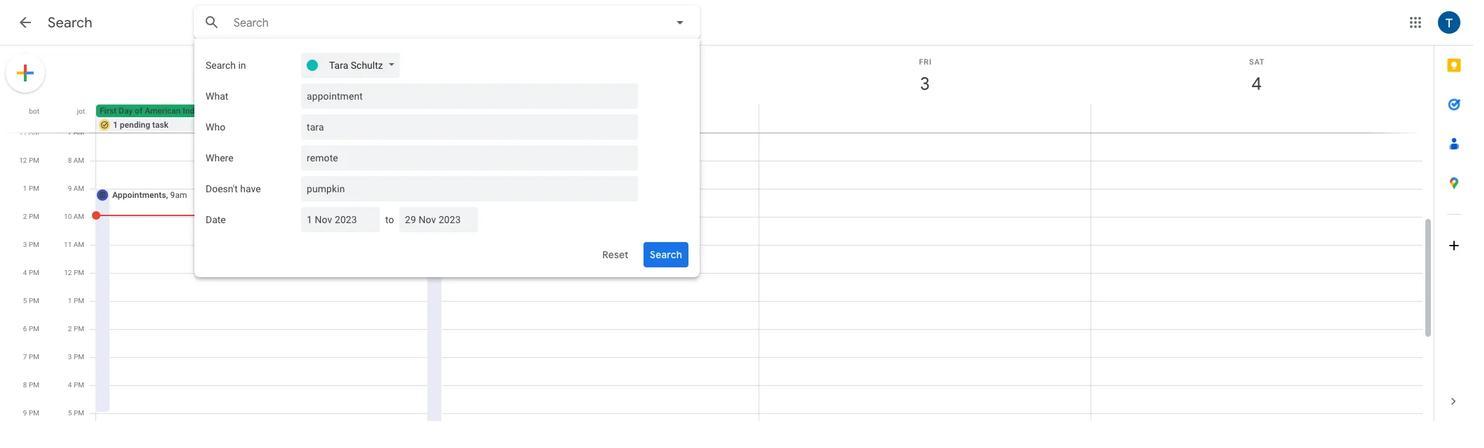 Task type: describe. For each thing, give the bounding box(es) containing it.
search in
[[206, 60, 246, 71]]

1 horizontal spatial 12
[[64, 269, 72, 277]]

in
[[238, 60, 246, 71]]

am down jot
[[74, 128, 84, 136]]

7 pm
[[23, 353, 39, 361]]

Keywords contained in event text field
[[307, 84, 627, 109]]

cell containing first day of american indian heritage month
[[96, 105, 428, 133]]

0 horizontal spatial 11 am
[[19, 128, 39, 136]]

am down 8 am
[[74, 185, 84, 192]]

8 am
[[68, 157, 84, 164]]

search options image
[[666, 8, 694, 37]]

schultz
[[351, 60, 383, 71]]

first
[[100, 106, 117, 116]]

0 vertical spatial 1 pm
[[23, 185, 39, 192]]

3 cell from the left
[[759, 105, 1091, 133]]

first day of american indian heritage month button
[[96, 105, 419, 117]]

month
[[243, 106, 267, 116]]

day
[[119, 106, 133, 116]]

am up 9 am at the top left
[[74, 157, 84, 164]]

8 for 8 am
[[68, 157, 72, 164]]

task
[[152, 120, 168, 130]]

tara
[[329, 60, 348, 71]]

row containing first day of american indian heritage month
[[90, 105, 1434, 133]]

doesn't
[[206, 183, 238, 194]]

search for search in
[[206, 60, 236, 71]]

1 pending task button
[[96, 119, 419, 131]]

1 vertical spatial 11 am
[[64, 241, 84, 248]]

2 , from the left
[[498, 190, 500, 200]]

4 link
[[1241, 68, 1273, 100]]

1 inside button
[[113, 120, 118, 130]]

2 appointments , 9am from the left
[[444, 190, 519, 200]]

1 vertical spatial 4 pm
[[68, 381, 84, 389]]

0 horizontal spatial 3
[[23, 241, 27, 248]]

sat
[[1249, 58, 1265, 67]]

Enter a location or room text field
[[307, 145, 627, 171]]

2 vertical spatial 1
[[68, 297, 72, 305]]

search for search
[[48, 14, 93, 32]]

1 vertical spatial 2
[[68, 325, 72, 333]]

1 vertical spatial 1 pm
[[68, 297, 84, 305]]

0 vertical spatial 5 pm
[[23, 297, 39, 305]]

1 horizontal spatial 5
[[68, 409, 72, 417]]

bot
[[29, 107, 39, 115]]

2 appointments from the left
[[444, 190, 498, 200]]

0 horizontal spatial 5
[[23, 297, 27, 305]]

0 horizontal spatial 12
[[19, 157, 27, 164]]

0 vertical spatial 4 pm
[[23, 269, 39, 277]]

3 inside fri 3
[[919, 72, 929, 95]]

1 appointments from the left
[[112, 190, 166, 200]]

9 am
[[68, 185, 84, 192]]

of
[[135, 106, 143, 116]]

9 for 9 am
[[68, 185, 72, 192]]

doesn't have
[[206, 183, 261, 194]]

american
[[145, 106, 181, 116]]

7 am
[[68, 128, 84, 136]]

1 , from the left
[[166, 190, 168, 200]]

first day of american indian heritage month
[[100, 106, 267, 116]]

jot
[[77, 107, 85, 115]]

search image
[[198, 8, 226, 37]]

1 vertical spatial 11
[[64, 241, 72, 248]]

10
[[64, 213, 72, 220]]

fri 3
[[919, 58, 932, 95]]

7 for 7 pm
[[23, 353, 27, 361]]

8 pm
[[23, 381, 39, 389]]

4 cell from the left
[[1091, 105, 1422, 133]]

where
[[206, 152, 233, 164]]



Task type: vqa. For each thing, say whether or not it's contained in the screenshot.
the leftmost 4
yes



Task type: locate. For each thing, give the bounding box(es) containing it.
1 pending task
[[113, 120, 168, 130]]

0 horizontal spatial appointments , 9am
[[112, 190, 187, 200]]

2 horizontal spatial 1
[[113, 120, 118, 130]]

1 horizontal spatial appointments , 9am
[[444, 190, 519, 200]]

1 horizontal spatial 1
[[68, 297, 72, 305]]

0 vertical spatial 3
[[919, 72, 929, 95]]

2 pm left 10
[[23, 213, 39, 220]]

1 vertical spatial 5 pm
[[68, 409, 84, 417]]

0 vertical spatial 2 pm
[[23, 213, 39, 220]]

pm
[[29, 157, 39, 164], [29, 185, 39, 192], [29, 213, 39, 220], [29, 241, 39, 248], [29, 269, 39, 277], [74, 269, 84, 277], [29, 297, 39, 305], [74, 297, 84, 305], [29, 325, 39, 333], [74, 325, 84, 333], [29, 353, 39, 361], [74, 353, 84, 361], [29, 381, 39, 389], [74, 381, 84, 389], [29, 409, 39, 417], [74, 409, 84, 417]]

, down enter a location or room text box
[[498, 190, 500, 200]]

search heading
[[48, 14, 93, 32]]

1 vertical spatial 12
[[64, 269, 72, 277]]

2 cell from the left
[[428, 105, 759, 133]]

11 down 10
[[64, 241, 72, 248]]

0 horizontal spatial appointments
[[112, 190, 166, 200]]

0 vertical spatial 12
[[19, 157, 27, 164]]

6 pm
[[23, 325, 39, 333]]

1 pm
[[23, 185, 39, 192], [68, 297, 84, 305]]

11 am down 'bot'
[[19, 128, 39, 136]]

, left the doesn't
[[166, 190, 168, 200]]

0 horizontal spatial ,
[[166, 190, 168, 200]]

cell
[[96, 105, 428, 133], [428, 105, 759, 133], [759, 105, 1091, 133], [1091, 105, 1422, 133]]

5 pm up 6 pm
[[23, 297, 39, 305]]

2 horizontal spatial 4
[[1251, 72, 1261, 95]]

fri
[[919, 58, 932, 67]]

0 vertical spatial 3 pm
[[23, 241, 39, 248]]

Enter a participant or organiser text field
[[307, 114, 627, 140]]

1 horizontal spatial ,
[[498, 190, 500, 200]]

1 horizontal spatial 7
[[68, 128, 72, 136]]

3
[[919, 72, 929, 95], [23, 241, 27, 248], [68, 353, 72, 361]]

1 vertical spatial 12 pm
[[64, 269, 84, 277]]

0 horizontal spatial 1 pm
[[23, 185, 39, 192]]

2 horizontal spatial 3
[[919, 72, 929, 95]]

9am down enter a location or room text box
[[502, 190, 519, 200]]

3 link
[[909, 68, 942, 100]]

1 horizontal spatial 3
[[68, 353, 72, 361]]

0 horizontal spatial 2 pm
[[23, 213, 39, 220]]

12 pm left 8 am
[[19, 157, 39, 164]]

0 vertical spatial 4
[[1251, 72, 1261, 95]]

1 cell from the left
[[96, 105, 428, 133]]

6
[[23, 325, 27, 333]]

0 horizontal spatial 4 pm
[[23, 269, 39, 277]]

1 vertical spatial 2 pm
[[68, 325, 84, 333]]

1 appointments , 9am from the left
[[112, 190, 187, 200]]

1 horizontal spatial 9
[[68, 185, 72, 192]]

go back image
[[17, 14, 34, 31]]

search right go back image
[[48, 14, 93, 32]]

0 horizontal spatial 5 pm
[[23, 297, 39, 305]]

none search field containing search in
[[194, 6, 701, 277]]

9 down 8 pm
[[23, 409, 27, 417]]

5 up '6'
[[23, 297, 27, 305]]

0 horizontal spatial 2
[[23, 213, 27, 220]]

9 up 10
[[68, 185, 72, 192]]

have
[[240, 183, 261, 194]]

4 pm
[[23, 269, 39, 277], [68, 381, 84, 389]]

search left the in
[[206, 60, 236, 71]]

1
[[113, 120, 118, 130], [23, 185, 27, 192], [68, 297, 72, 305]]

1 vertical spatial 9
[[23, 409, 27, 417]]

12 down 10
[[64, 269, 72, 277]]

1 horizontal spatial 12 pm
[[64, 269, 84, 277]]

indian
[[183, 106, 206, 116]]

1 horizontal spatial 3 pm
[[68, 353, 84, 361]]

1 9am from the left
[[170, 190, 187, 200]]

5 pm
[[23, 297, 39, 305], [68, 409, 84, 417]]

2 left 10
[[23, 213, 27, 220]]

9am left the doesn't
[[170, 190, 187, 200]]

9
[[68, 185, 72, 192], [23, 409, 27, 417]]

am right 10
[[74, 213, 84, 220]]

From date text field
[[307, 207, 369, 232]]

Search text field
[[234, 16, 632, 30]]

5 right 9 pm
[[68, 409, 72, 417]]

8 down 7 am
[[68, 157, 72, 164]]

3 pm
[[23, 241, 39, 248], [68, 353, 84, 361]]

to
[[385, 214, 394, 225]]

0 horizontal spatial 12 pm
[[19, 157, 39, 164]]

0 horizontal spatial search
[[48, 14, 93, 32]]

1 vertical spatial 3 pm
[[68, 353, 84, 361]]

search
[[48, 14, 93, 32], [206, 60, 236, 71]]

0 vertical spatial 9
[[68, 185, 72, 192]]

12 pm down 10 am
[[64, 269, 84, 277]]

9 for 9 pm
[[23, 409, 27, 417]]

who
[[206, 121, 225, 133]]

0 horizontal spatial 9am
[[170, 190, 187, 200]]

4 pm up 6 pm
[[23, 269, 39, 277]]

0 horizontal spatial 8
[[23, 381, 27, 389]]

tara schultz
[[329, 60, 383, 71]]

4
[[1251, 72, 1261, 95], [23, 269, 27, 277], [68, 381, 72, 389]]

tab list
[[1435, 46, 1473, 382]]

0 vertical spatial 12 pm
[[19, 157, 39, 164]]

1 horizontal spatial 4
[[68, 381, 72, 389]]

2 right 6 pm
[[68, 325, 72, 333]]

heritage
[[208, 106, 240, 116]]

1 horizontal spatial 2
[[68, 325, 72, 333]]

grid
[[0, 46, 1434, 421]]

grid containing 3
[[0, 46, 1434, 421]]

sat 4
[[1249, 58, 1265, 95]]

11
[[19, 128, 27, 136], [64, 241, 72, 248]]

4 inside sat 4
[[1251, 72, 1261, 95]]

1 vertical spatial 8
[[23, 381, 27, 389]]

1 horizontal spatial 4 pm
[[68, 381, 84, 389]]

12
[[19, 157, 27, 164], [64, 269, 72, 277]]

7
[[68, 128, 72, 136], [23, 353, 27, 361]]

None search field
[[194, 6, 701, 277]]

7 down '6'
[[23, 353, 27, 361]]

11 am
[[19, 128, 39, 136], [64, 241, 84, 248]]

4 right 8 pm
[[68, 381, 72, 389]]

7 up 8 am
[[68, 128, 72, 136]]

0 horizontal spatial 1
[[23, 185, 27, 192]]

4 down sat
[[1251, 72, 1261, 95]]

1 vertical spatial 7
[[23, 353, 27, 361]]

1 vertical spatial 1
[[23, 185, 27, 192]]

appointments , 9am
[[112, 190, 187, 200], [444, 190, 519, 200]]

0 vertical spatial 2
[[23, 213, 27, 220]]

am
[[29, 128, 39, 136], [74, 128, 84, 136], [74, 157, 84, 164], [74, 185, 84, 192], [74, 213, 84, 220], [74, 241, 84, 248]]

2
[[23, 213, 27, 220], [68, 325, 72, 333]]

1 horizontal spatial search
[[206, 60, 236, 71]]

4 up '6'
[[23, 269, 27, 277]]

1 vertical spatial 3
[[23, 241, 27, 248]]

0 vertical spatial 1
[[113, 120, 118, 130]]

4 pm right 8 pm
[[68, 381, 84, 389]]

row
[[90, 105, 1434, 133]]

9am
[[170, 190, 187, 200], [502, 190, 519, 200]]

0 horizontal spatial 7
[[23, 353, 27, 361]]

0 vertical spatial 8
[[68, 157, 72, 164]]

2 9am from the left
[[502, 190, 519, 200]]

1 horizontal spatial 1 pm
[[68, 297, 84, 305]]

8 for 8 pm
[[23, 381, 27, 389]]

1 vertical spatial 5
[[68, 409, 72, 417]]

1 horizontal spatial appointments
[[444, 190, 498, 200]]

2 pm
[[23, 213, 39, 220], [68, 325, 84, 333]]

1 vertical spatial 4
[[23, 269, 27, 277]]

am down 'bot'
[[29, 128, 39, 136]]

,
[[166, 190, 168, 200], [498, 190, 500, 200]]

0 horizontal spatial 9
[[23, 409, 27, 417]]

11 left 7 am
[[19, 128, 27, 136]]

0 vertical spatial 7
[[68, 128, 72, 136]]

7 for 7 am
[[68, 128, 72, 136]]

0 horizontal spatial 4
[[23, 269, 27, 277]]

9 pm
[[23, 409, 39, 417]]

appointments down enter a location or room text box
[[444, 190, 498, 200]]

pending
[[120, 120, 150, 130]]

1 horizontal spatial 8
[[68, 157, 72, 164]]

1 horizontal spatial 11
[[64, 241, 72, 248]]

0 horizontal spatial 11
[[19, 128, 27, 136]]

10 am
[[64, 213, 84, 220]]

1 horizontal spatial 9am
[[502, 190, 519, 200]]

2 pm right 6 pm
[[68, 325, 84, 333]]

1 vertical spatial search
[[206, 60, 236, 71]]

To date text field
[[405, 207, 467, 232]]

11 am down 10 am
[[64, 241, 84, 248]]

8 up 9 pm
[[23, 381, 27, 389]]

2 vertical spatial 4
[[68, 381, 72, 389]]

5
[[23, 297, 27, 305], [68, 409, 72, 417]]

appointments right 9 am at the top left
[[112, 190, 166, 200]]

12 pm
[[19, 157, 39, 164], [64, 269, 84, 277]]

1 horizontal spatial 2 pm
[[68, 325, 84, 333]]

8
[[68, 157, 72, 164], [23, 381, 27, 389]]

am down 10 am
[[74, 241, 84, 248]]

what
[[206, 91, 228, 102]]

1 horizontal spatial 5 pm
[[68, 409, 84, 417]]

2 vertical spatial 3
[[68, 353, 72, 361]]

12 left 8 am
[[19, 157, 27, 164]]

0 vertical spatial 11 am
[[19, 128, 39, 136]]

Keywords not contained in event text field
[[307, 176, 627, 201]]

0 vertical spatial 5
[[23, 297, 27, 305]]

0 horizontal spatial 3 pm
[[23, 241, 39, 248]]

appointments
[[112, 190, 166, 200], [444, 190, 498, 200]]

1 horizontal spatial 11 am
[[64, 241, 84, 248]]

5 pm right 9 pm
[[68, 409, 84, 417]]

0 vertical spatial search
[[48, 14, 93, 32]]

0 vertical spatial 11
[[19, 128, 27, 136]]

date
[[206, 214, 226, 225]]



